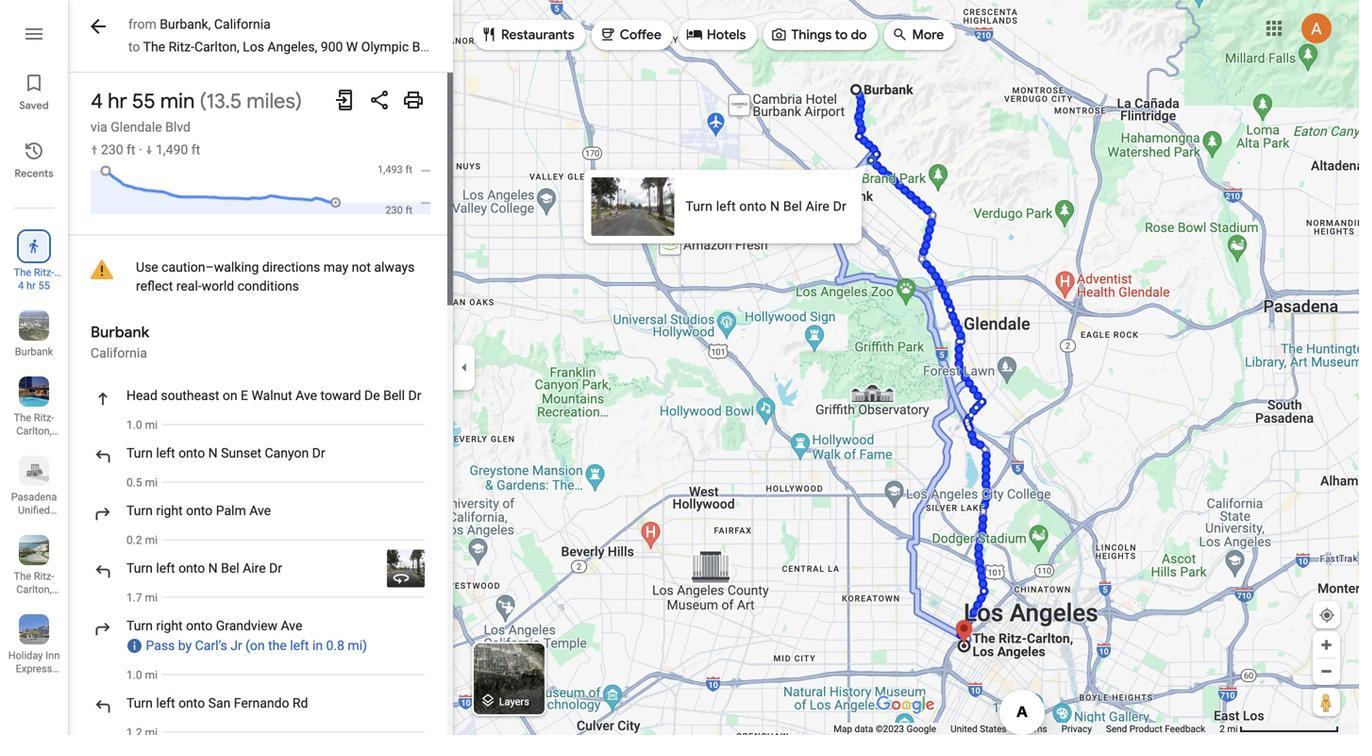 Task type: describe. For each thing, give the bounding box(es) containing it.
1.7
[[126, 591, 142, 605]]

diego
[[31, 690, 57, 701]]

4 hr 55 min ( 13.5 miles )
[[91, 88, 302, 114]]

right for turn right onto palm ave
[[156, 503, 183, 519]]

55 for 4 hr 55
[[38, 280, 50, 292]]

privacy
[[1062, 724, 1092, 735]]

use
[[136, 260, 158, 275]]

230 ft for 230 ft
[[385, 204, 413, 216]]

turn left onto n sunset canyon dr
[[126, 446, 325, 461]]

turn left onto san fernando rd
[[126, 696, 308, 711]]

carlton, for the ritz- carlton, los angeles
[[16, 425, 52, 437]]

blvd,
[[412, 39, 440, 55]]

use caution–walking directions may not always reflect real-world conditions image
[[91, 258, 113, 281]]

world
[[202, 278, 234, 294]]

map
[[834, 724, 852, 735]]

unified
[[18, 505, 50, 516]]

2 mi
[[1220, 724, 1238, 735]]


[[771, 24, 788, 45]]

niguel
[[19, 610, 49, 622]]

terms
[[1021, 724, 1048, 735]]

toward
[[321, 388, 361, 404]]

inn
[[45, 650, 60, 662]]

pasadena
[[11, 491, 57, 503]]

california inside the from burbank, california to the ritz-carlton, los angeles, 900 w olympic blvd, los angeles, ca 90015
[[214, 17, 271, 32]]

restaurants
[[501, 26, 575, 43]]


[[892, 24, 909, 45]]

pasadena unified school district button
[[0, 448, 68, 543]]

head
[[126, 388, 158, 404]]

carlton, for the ritz- carlton, laguna niguel
[[16, 584, 52, 596]]

mi for turn right onto palm ave
[[145, 534, 158, 547]]

to inside  things to do
[[835, 26, 848, 43]]

230 ft ·
[[101, 142, 145, 158]]

not
[[352, 260, 371, 275]]

0 vertical spatial n
[[770, 199, 780, 214]]

miles
[[247, 88, 295, 114]]

send product feedback
[[1106, 724, 1206, 735]]

on
[[223, 388, 238, 404]]

mi for turn left onto n bel aire dr
[[145, 591, 158, 605]]

(on
[[246, 638, 265, 654]]

ave for turn right onto palm ave
[[249, 503, 271, 519]]


[[87, 13, 110, 40]]

1,490 ft
[[156, 142, 200, 158]]

13.5
[[206, 88, 242, 114]]

 more
[[892, 24, 944, 45]]

express
[[16, 663, 52, 675]]

terms button
[[1021, 723, 1048, 735]]

0.8
[[326, 638, 345, 654]]

onto for 1.7 mi
[[178, 561, 205, 576]]


[[481, 24, 498, 45]]

blvd
[[165, 119, 191, 135]]

 hotels
[[686, 24, 746, 45]]

carlton, inside the from burbank, california to the ritz-carlton, los angeles, 900 w olympic blvd, los angeles, ca 90015
[[194, 39, 240, 55]]

1 horizontal spatial bel
[[783, 199, 802, 214]]

0.5
[[126, 476, 142, 489]]

always
[[374, 260, 415, 275]]

send
[[1106, 724, 1127, 735]]

saved
[[19, 99, 49, 112]]

turn for 0.5 mi
[[126, 446, 153, 461]]

carl's
[[195, 638, 227, 654]]

reflect
[[136, 278, 173, 294]]

pass
[[146, 638, 175, 654]]

 coffee
[[599, 24, 662, 45]]

conditions
[[238, 278, 299, 294]]

onto for 1.0 mi
[[186, 618, 213, 634]]

230 ft for 230 ft ·
[[101, 142, 135, 158]]

united states
[[951, 724, 1007, 735]]

walnut
[[252, 388, 292, 404]]

the for the ritz- carlton, laguna niguel
[[14, 571, 31, 582]]

zoom out image
[[1320, 665, 1334, 679]]

2 angeles, from the left
[[468, 39, 518, 55]]

bel inside directions from burbank, california to the ritz-carlton, los angeles, 900 w olympic blvd, los angeles, ca 90015 region
[[221, 561, 239, 576]]

 layers
[[480, 691, 530, 711]]

saved button
[[0, 64, 68, 117]]

google
[[907, 724, 937, 735]]

head southeast on e walnut ave toward de bell dr
[[126, 388, 421, 404]]

caution–walking
[[162, 260, 259, 275]]

united states button
[[951, 723, 1007, 735]]

holiday inn express mira mesa- san diego
[[8, 650, 60, 701]]

los inside the ritz- carlton, los angeles
[[26, 439, 42, 450]]

real-
[[176, 278, 202, 294]]

in
[[312, 638, 323, 654]]

rd
[[293, 696, 308, 711]]

1.0 mi for head
[[126, 419, 158, 432]]

show street view coverage image
[[1313, 688, 1341, 717]]

hr for 4 hr 55
[[26, 280, 36, 292]]

the inside the from burbank, california to the ritz-carlton, los angeles, 900 w olympic blvd, los angeles, ca 90015
[[143, 39, 165, 55]]

 button
[[87, 13, 110, 40]]

onto for 0.5 mi
[[178, 446, 205, 461]]

california inside burbank california
[[91, 346, 147, 361]]

1 angeles, from the left
[[268, 39, 317, 55]]

2 horizontal spatial los
[[443, 39, 465, 55]]

 things to do
[[771, 24, 867, 45]]

 restaurants
[[481, 24, 575, 45]]

turn right onto grandview ave
[[126, 618, 302, 634]]

use caution–walking directions may not always reflect real-world conditions
[[136, 260, 415, 294]]

turn for 1.0 mi
[[126, 618, 153, 634]]



Task type: locate. For each thing, give the bounding box(es) containing it.
1 horizontal spatial san
[[208, 696, 231, 711]]

mi right 0.5
[[145, 476, 158, 489]]

collapse side panel image
[[454, 357, 475, 378]]

footer
[[834, 723, 1220, 735]]

1 vertical spatial 55
[[38, 280, 50, 292]]

glendale
[[111, 119, 162, 135]]

1 horizontal spatial hr
[[108, 88, 127, 114]]

0 vertical spatial 55
[[132, 88, 155, 114]]

mi)
[[348, 638, 367, 654]]

hr inside  list
[[26, 280, 36, 292]]

·
[[139, 142, 142, 158]]

via
[[91, 119, 107, 135]]

olympic
[[361, 39, 409, 55]]

0 horizontal spatial 4
[[18, 280, 24, 292]]

1 vertical spatial n
[[208, 446, 218, 461]]

map data ©2023 google
[[834, 724, 937, 735]]

1 vertical spatial right
[[156, 618, 183, 634]]

55 down 
[[38, 280, 50, 292]]

the up angeles
[[14, 412, 31, 424]]

school
[[18, 518, 50, 530]]

to down from
[[128, 39, 140, 55]]

1.0 for turn
[[126, 669, 142, 682]]

san left fernando
[[208, 696, 231, 711]]

0 vertical spatial aire
[[806, 199, 830, 214]]

0 horizontal spatial aire
[[243, 561, 266, 576]]

angeles
[[15, 452, 53, 464]]

google account: apple lee  
(apple.applelee2001@gmail.com) image
[[1302, 13, 1332, 44]]

hr down 
[[26, 280, 36, 292]]

1 vertical spatial california
[[91, 346, 147, 361]]

de
[[364, 388, 380, 404]]

united
[[951, 724, 978, 735]]

1 vertical spatial carlton,
[[16, 425, 52, 437]]


[[599, 24, 616, 45]]

)
[[295, 88, 302, 114]]

palm
[[216, 503, 246, 519]]

230 ft down 1,493 ft
[[385, 204, 413, 216]]

ritz- for the ritz- carlton, los angeles
[[34, 412, 54, 424]]

pasadena unified school district
[[11, 491, 57, 543]]

via glendale blvd
[[91, 119, 191, 135]]

0 horizontal spatial 230 ft
[[101, 142, 135, 158]]

1 horizontal spatial 55
[[132, 88, 155, 114]]

0 vertical spatial 230 ft
[[101, 142, 135, 158]]

san inside directions from burbank, california to the ritz-carlton, los angeles, 900 w olympic blvd, los angeles, ca 90015 region
[[208, 696, 231, 711]]

left
[[716, 199, 736, 214], [156, 446, 175, 461], [156, 561, 175, 576], [290, 638, 309, 654], [156, 696, 175, 711]]

n for 0.5 mi
[[208, 446, 218, 461]]

55
[[132, 88, 155, 114], [38, 280, 50, 292]]

0 vertical spatial hr
[[108, 88, 127, 114]]

0 vertical spatial ave
[[296, 388, 317, 404]]

0 vertical spatial 1.0 mi
[[126, 419, 158, 432]]

4 for 4 hr 55
[[18, 280, 24, 292]]

ave left toward
[[296, 388, 317, 404]]

mesa-
[[31, 676, 60, 688]]

2
[[1220, 724, 1225, 735]]

send product feedback button
[[1106, 723, 1206, 735]]

mi right 0.2
[[145, 534, 158, 547]]

the up laguna
[[14, 571, 31, 582]]

burbank,
[[160, 17, 211, 32]]

bel
[[783, 199, 802, 214], [221, 561, 239, 576]]

90015
[[542, 39, 579, 55]]

the ritz- carlton, laguna niguel button
[[0, 528, 68, 622]]

1 vertical spatial turn left onto n bel aire dr
[[126, 561, 282, 576]]

layers
[[499, 696, 530, 708]]

right for turn right onto grandview ave
[[156, 618, 183, 634]]

1 horizontal spatial angeles,
[[468, 39, 518, 55]]

0 vertical spatial bel
[[783, 199, 802, 214]]

0 vertical spatial the
[[143, 39, 165, 55]]

los
[[243, 39, 264, 55], [443, 39, 465, 55], [26, 439, 42, 450]]

0 vertical spatial 4
[[91, 88, 103, 114]]

1 1.0 from the top
[[126, 419, 142, 432]]

ritz- down burbank,
[[169, 39, 194, 55]]

directions from burbank, california to the ritz-carlton, los angeles, 900 w olympic blvd, los angeles, ca 90015 region
[[68, 73, 453, 735]]

mi down head
[[145, 419, 158, 432]]

hotels
[[707, 26, 746, 43]]

carlton,
[[194, 39, 240, 55], [16, 425, 52, 437], [16, 584, 52, 596]]

bell
[[383, 388, 405, 404]]

0.2 mi
[[126, 534, 158, 547]]

information tooltip
[[126, 639, 143, 653]]

hr up glendale
[[108, 88, 127, 114]]

ca
[[521, 39, 538, 55]]

1 vertical spatial aire
[[243, 561, 266, 576]]

recents
[[14, 167, 53, 180]]

pass by carl's jr (on the left in 0.8 mi)
[[146, 638, 367, 654]]

product
[[1130, 724, 1163, 735]]

turn for 1.7 mi
[[126, 561, 153, 576]]

 list
[[0, 0, 68, 735]]

carlton, up laguna
[[16, 584, 52, 596]]

turn for 0.2 mi
[[126, 503, 153, 519]]

(
[[200, 88, 206, 114]]

the
[[268, 638, 287, 654]]

ritz- inside the ritz- carlton, los angeles
[[34, 412, 54, 424]]

footer containing map data ©2023 google
[[834, 723, 1220, 735]]

from
[[128, 17, 156, 32]]

privacy button
[[1062, 723, 1092, 735]]

1 vertical spatial 230 ft
[[385, 204, 413, 216]]

grandview
[[216, 618, 278, 634]]

0 horizontal spatial angeles,
[[268, 39, 317, 55]]

2 vertical spatial ritz-
[[34, 571, 54, 582]]

1.0 down head
[[126, 419, 142, 432]]

1.0 for head
[[126, 419, 142, 432]]

laguna
[[17, 597, 51, 609]]

carlton, down burbank,
[[194, 39, 240, 55]]

1 horizontal spatial 4
[[91, 88, 103, 114]]

los right blvd,
[[443, 39, 465, 55]]

0 vertical spatial carlton,
[[194, 39, 240, 55]]

0 vertical spatial turn left onto n bel aire dr
[[686, 199, 847, 214]]

1.0
[[126, 419, 142, 432], [126, 669, 142, 682]]

1 horizontal spatial 230 ft
[[385, 204, 413, 216]]

 main content
[[68, 0, 579, 735]]

55 up via glendale blvd
[[132, 88, 155, 114]]

southeast
[[161, 388, 219, 404]]

1 vertical spatial ave
[[249, 503, 271, 519]]

4 hr 55
[[18, 280, 50, 292]]

55 for 4 hr 55 min ( 13.5 miles )
[[132, 88, 155, 114]]

1 vertical spatial hr
[[26, 280, 36, 292]]

the
[[143, 39, 165, 55], [14, 412, 31, 424], [14, 571, 31, 582]]

san down mira on the bottom
[[11, 690, 28, 701]]

1.0 mi down information tooltip
[[126, 669, 158, 682]]

mi right 1.7
[[145, 591, 158, 605]]

holiday inn express mira mesa- san diego button
[[0, 607, 68, 701]]

holiday
[[8, 650, 43, 662]]

carlton, up angeles
[[16, 425, 52, 437]]

mi right 2 at the right bottom
[[1228, 724, 1238, 735]]

0 horizontal spatial burbank
[[15, 346, 53, 358]]

1.0 down information tooltip
[[126, 669, 142, 682]]

2 vertical spatial ave
[[281, 618, 302, 634]]

burbank down reflect
[[91, 323, 149, 342]]

0 horizontal spatial 55
[[38, 280, 50, 292]]

1.0 mi
[[126, 419, 158, 432], [126, 669, 158, 682]]

carlton, inside the ritz- carlton, los angeles
[[16, 425, 52, 437]]

1 horizontal spatial los
[[243, 39, 264, 55]]

jr
[[231, 638, 242, 654]]

states
[[980, 724, 1007, 735]]

the inside the ritz- carlton, laguna niguel
[[14, 571, 31, 582]]

the for the ritz- carlton, los angeles
[[14, 412, 31, 424]]

1 vertical spatial bel
[[221, 561, 239, 576]]

the down from
[[143, 39, 165, 55]]

data
[[855, 724, 873, 735]]

hr inside directions from burbank, california to the ritz-carlton, los angeles, 900 w olympic blvd, los angeles, ca 90015 region
[[108, 88, 127, 114]]

1 vertical spatial 1.0
[[126, 669, 142, 682]]

right down 0.5 mi in the left of the page
[[156, 503, 183, 519]]

los up angeles
[[26, 439, 42, 450]]

ave right palm
[[249, 503, 271, 519]]

burbank for burbank
[[15, 346, 53, 358]]

4 inside directions from burbank, california to the ritz-carlton, los angeles, 900 w olympic blvd, los angeles, ca 90015 region
[[91, 88, 103, 114]]

angeles, left 900
[[268, 39, 317, 55]]

los up miles
[[243, 39, 264, 55]]

55 inside directions from burbank, california to the ritz-carlton, los angeles, 900 w olympic blvd, los angeles, ca 90015 region
[[132, 88, 155, 114]]

feedback
[[1165, 724, 1206, 735]]

0 horizontal spatial san
[[11, 690, 28, 701]]

san inside holiday inn express mira mesa- san diego
[[11, 690, 28, 701]]

n for 1.7 mi
[[208, 561, 218, 576]]

turn
[[686, 199, 713, 214], [126, 446, 153, 461], [126, 503, 153, 519], [126, 561, 153, 576], [126, 618, 153, 634], [126, 696, 153, 711]]

may
[[324, 260, 349, 275]]

55 inside  list
[[38, 280, 50, 292]]

1 horizontal spatial aire
[[806, 199, 830, 214]]

burbank up the ritz- carlton, los angeles button
[[15, 346, 53, 358]]

1 vertical spatial burbank
[[15, 346, 53, 358]]

zoom in image
[[1320, 638, 1334, 652]]

burbank inside region
[[91, 323, 149, 342]]

1 vertical spatial 4
[[18, 280, 24, 292]]

by
[[178, 638, 192, 654]]

2 right from the top
[[156, 618, 183, 634]]

directions
[[262, 260, 320, 275]]

burbank for burbank california
[[91, 323, 149, 342]]

from burbank, california to the ritz-carlton, los angeles, 900 w olympic blvd, los angeles, ca 90015
[[128, 17, 579, 55]]

show your location image
[[1319, 607, 1336, 624]]

san
[[11, 690, 28, 701], [208, 696, 231, 711]]

burbank inside button
[[15, 346, 53, 358]]

0 horizontal spatial turn left onto n bel aire dr
[[126, 561, 282, 576]]

0 horizontal spatial hr
[[26, 280, 36, 292]]

2 1.0 mi from the top
[[126, 669, 158, 682]]

1 1.0 mi from the top
[[126, 419, 158, 432]]

ritz- up laguna
[[34, 571, 54, 582]]

mi for turn left onto n sunset canyon dr
[[145, 476, 158, 489]]

california right burbank,
[[214, 17, 271, 32]]


[[25, 236, 42, 257]]

230 ft
[[101, 142, 135, 158], [385, 204, 413, 216]]

turn left onto n bel aire dr
[[686, 199, 847, 214], [126, 561, 282, 576]]

turn left onto n bel aire dr inside directions from burbank, california to the ritz-carlton, los angeles, 900 w olympic blvd, los angeles, ca 90015 region
[[126, 561, 282, 576]]

carlton, inside the ritz- carlton, laguna niguel
[[16, 584, 52, 596]]

ritz-
[[169, 39, 194, 55], [34, 412, 54, 424], [34, 571, 54, 582]]

1 horizontal spatial california
[[214, 17, 271, 32]]

mi
[[145, 419, 158, 432], [145, 476, 158, 489], [145, 534, 158, 547], [145, 591, 158, 605], [145, 669, 158, 682], [1228, 724, 1238, 735]]

0 horizontal spatial to
[[128, 39, 140, 55]]

ave up the
[[281, 618, 302, 634]]

do
[[851, 26, 867, 43]]

0.5 mi
[[126, 476, 158, 489]]

0 horizontal spatial bel
[[221, 561, 239, 576]]

1 right from the top
[[156, 503, 183, 519]]

0 horizontal spatial los
[[26, 439, 42, 450]]

mi for turn right onto grandview ave
[[145, 669, 158, 682]]

ritz- inside the from burbank, california to the ritz-carlton, los angeles, 900 w olympic blvd, los angeles, ca 90015
[[169, 39, 194, 55]]

min
[[160, 88, 195, 114]]

ritz- up angeles
[[34, 412, 54, 424]]

mi down pass
[[145, 669, 158, 682]]

mira
[[8, 676, 29, 688]]

the ritz- carlton, laguna niguel
[[14, 571, 54, 622]]

turn right onto palm ave
[[126, 503, 271, 519]]


[[686, 24, 703, 45]]

1 horizontal spatial to
[[835, 26, 848, 43]]

4 up burbank button
[[18, 280, 24, 292]]

ritz- for the ritz- carlton, laguna niguel
[[34, 571, 54, 582]]

2 vertical spatial n
[[208, 561, 218, 576]]

right up pass
[[156, 618, 183, 634]]

0 vertical spatial right
[[156, 503, 183, 519]]

0 vertical spatial california
[[214, 17, 271, 32]]

1 horizontal spatial turn left onto n bel aire dr
[[686, 199, 847, 214]]

1 vertical spatial 1.0 mi
[[126, 669, 158, 682]]

2 vertical spatial carlton,
[[16, 584, 52, 596]]

1 vertical spatial the
[[14, 412, 31, 424]]

1.7 mi
[[126, 591, 158, 605]]

e
[[241, 388, 248, 404]]

california up head
[[91, 346, 147, 361]]

angeles, left ca
[[468, 39, 518, 55]]

menu image
[[23, 23, 45, 45]]

0 vertical spatial 1.0
[[126, 419, 142, 432]]

the inside the ritz- carlton, los angeles
[[14, 412, 31, 424]]

fernando
[[234, 696, 289, 711]]

1 vertical spatial ritz-
[[34, 412, 54, 424]]

ritz- inside the ritz- carlton, laguna niguel
[[34, 571, 54, 582]]

to inside the from burbank, california to the ritz-carlton, los angeles, 900 w olympic blvd, los angeles, ca 90015
[[128, 39, 140, 55]]

©2023
[[876, 724, 904, 735]]

1.0 mi down head
[[126, 419, 158, 432]]

w
[[346, 39, 358, 55]]

aire inside directions from burbank, california to the ritz-carlton, los angeles, 900 w olympic blvd, los angeles, ca 90015 region
[[243, 561, 266, 576]]


[[480, 691, 497, 711]]

ave for turn right onto grandview ave
[[281, 618, 302, 634]]

onto for 0.2 mi
[[186, 503, 213, 519]]

900
[[321, 39, 343, 55]]

recents button
[[0, 132, 68, 185]]

2 vertical spatial the
[[14, 571, 31, 582]]

hr for 4 hr 55 min ( 13.5 miles )
[[108, 88, 127, 114]]

google maps element
[[0, 0, 1359, 735]]

to left do
[[835, 26, 848, 43]]

1 horizontal spatial burbank
[[91, 323, 149, 342]]

0 vertical spatial ritz-
[[169, 39, 194, 55]]

4 inside  list
[[18, 280, 24, 292]]

0 horizontal spatial california
[[91, 346, 147, 361]]

2 1.0 from the top
[[126, 669, 142, 682]]

footer inside google maps "element"
[[834, 723, 1220, 735]]

0 vertical spatial burbank
[[91, 323, 149, 342]]

4 up 'via'
[[91, 88, 103, 114]]

1.0 mi for turn
[[126, 669, 158, 682]]

4 for 4 hr 55 min ( 13.5 miles )
[[91, 88, 103, 114]]

230 ft left · at the left top of page
[[101, 142, 135, 158]]

more
[[912, 26, 944, 43]]



Task type: vqa. For each thing, say whether or not it's contained in the screenshot.
Bel within 'directions from burbank, california to the ritz-carlton, los angeles, 900 w olympic blvd, los angeles, ca 90015' region
yes



